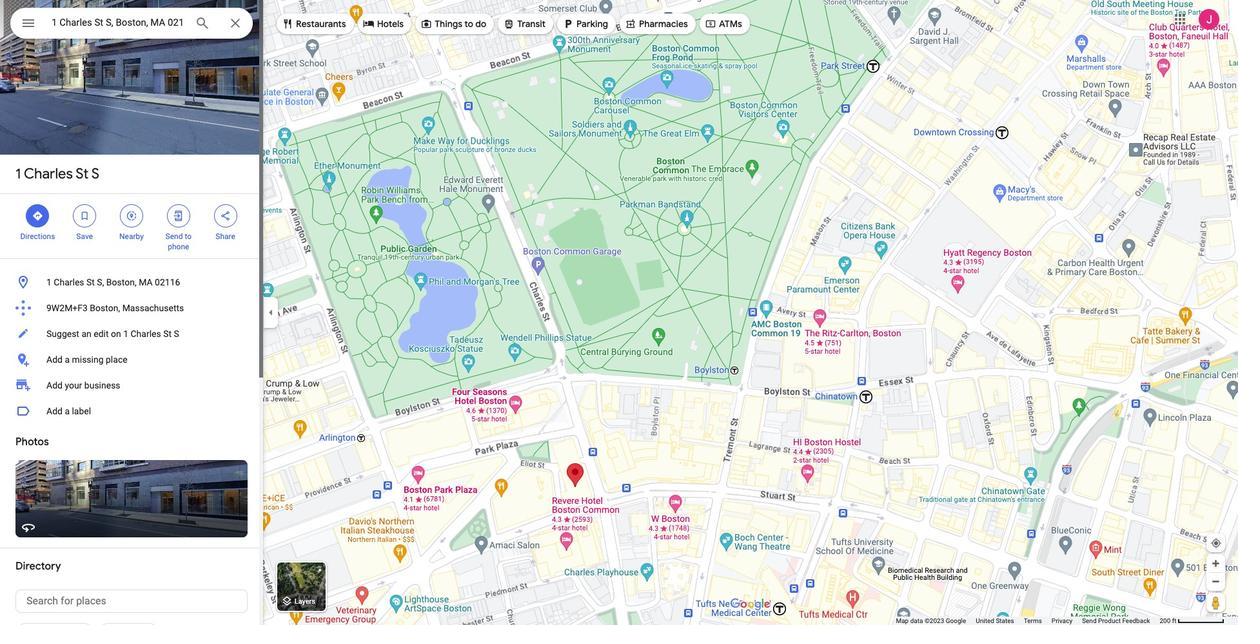Task type: vqa. For each thing, say whether or not it's contained in the screenshot.
"Dixwell" within Suggest an edit on 2335 Dixwell Ave f 1 button
no



Task type: describe. For each thing, give the bounding box(es) containing it.
on
[[111, 329, 121, 339]]

9w2m+f3 boston, massachusetts button
[[0, 295, 263, 321]]

things
[[435, 18, 463, 30]]

1 for 1 charles st s, boston, ma 02116
[[46, 277, 52, 288]]


[[21, 14, 36, 32]]

charles for 1 charles st s
[[24, 165, 73, 183]]

200 ft button
[[1160, 618, 1225, 625]]

1 charles st s main content
[[0, 0, 263, 626]]

missing
[[72, 355, 104, 365]]


[[32, 209, 43, 223]]

parking
[[577, 18, 608, 30]]

do
[[476, 18, 487, 30]]

send product feedback button
[[1083, 617, 1151, 626]]

add your business link
[[0, 373, 263, 399]]

zoom out image
[[1212, 577, 1221, 587]]

suggest
[[46, 329, 79, 339]]

add a missing place button
[[0, 347, 263, 373]]

restaurants
[[296, 18, 346, 30]]

united
[[976, 618, 995, 625]]

actions for 1 charles st s region
[[0, 194, 263, 259]]

feedback
[[1123, 618, 1151, 625]]

 restaurants
[[282, 17, 346, 31]]

st for s
[[76, 165, 89, 183]]

s inside button
[[174, 329, 179, 339]]

terms
[[1024, 618, 1042, 625]]

massachusetts
[[122, 303, 184, 314]]

 button
[[10, 8, 46, 41]]

st inside button
[[163, 329, 172, 339]]

united states button
[[976, 617, 1015, 626]]


[[705, 17, 717, 31]]

map data ©2023 google
[[896, 618, 967, 625]]

phone
[[168, 243, 189, 252]]

atms
[[719, 18, 742, 30]]


[[503, 17, 515, 31]]

 transit
[[503, 17, 546, 31]]

1 charles st s
[[15, 165, 99, 183]]

s,
[[97, 277, 104, 288]]

show street view coverage image
[[1207, 594, 1226, 613]]

200 ft
[[1160, 618, 1177, 625]]

a for missing
[[65, 355, 70, 365]]


[[79, 209, 90, 223]]

add a label
[[46, 406, 91, 417]]

place
[[106, 355, 128, 365]]

suggest an edit on 1 charles st s
[[46, 329, 179, 339]]

©2023
[[925, 618, 945, 625]]

add for add a label
[[46, 406, 63, 417]]


[[363, 17, 375, 31]]

privacy button
[[1052, 617, 1073, 626]]

add a label button
[[0, 399, 263, 425]]

photos
[[15, 436, 49, 449]]

product
[[1099, 618, 1121, 625]]


[[282, 17, 294, 31]]

directions
[[20, 232, 55, 241]]

1 charles st s, boston, ma 02116
[[46, 277, 180, 288]]

send for send to phone
[[166, 232, 183, 241]]



Task type: locate. For each thing, give the bounding box(es) containing it.
send
[[166, 232, 183, 241], [1083, 618, 1097, 625]]

save
[[76, 232, 93, 241]]

2 vertical spatial 1
[[123, 329, 128, 339]]

an
[[82, 329, 91, 339]]

0 vertical spatial s
[[91, 165, 99, 183]]

1 horizontal spatial send
[[1083, 618, 1097, 625]]

1 horizontal spatial to
[[465, 18, 474, 30]]

add for add your business
[[46, 381, 63, 391]]

edit
[[94, 329, 109, 339]]

s down massachusetts
[[174, 329, 179, 339]]

footer
[[896, 617, 1160, 626]]

1 vertical spatial st
[[86, 277, 95, 288]]

1 vertical spatial 1
[[46, 277, 52, 288]]

1 vertical spatial a
[[65, 406, 70, 417]]

data
[[911, 618, 924, 625]]

0 vertical spatial send
[[166, 232, 183, 241]]

footer inside google maps element
[[896, 617, 1160, 626]]

add left label
[[46, 406, 63, 417]]

send product feedback
[[1083, 618, 1151, 625]]

 search field
[[10, 8, 253, 41]]

add left your
[[46, 381, 63, 391]]

1 inside button
[[123, 329, 128, 339]]

a
[[65, 355, 70, 365], [65, 406, 70, 417]]

2 vertical spatial charles
[[131, 329, 161, 339]]

9w2m+f3
[[46, 303, 88, 314]]

charles for 1 charles st s, boston, ma 02116
[[54, 277, 84, 288]]

add inside button
[[46, 406, 63, 417]]

1 vertical spatial s
[[174, 329, 179, 339]]

label
[[72, 406, 91, 417]]

s
[[91, 165, 99, 183], [174, 329, 179, 339]]

to up the phone
[[185, 232, 192, 241]]

1 charles st s, boston, ma 02116 button
[[0, 270, 263, 295]]

charles down massachusetts
[[131, 329, 161, 339]]

0 vertical spatial charles
[[24, 165, 73, 183]]

zoom in image
[[1212, 559, 1221, 569]]

ft
[[1173, 618, 1177, 625]]

your
[[65, 381, 82, 391]]

1 horizontal spatial s
[[174, 329, 179, 339]]

boston, up "edit"
[[90, 303, 120, 314]]

1 inside button
[[46, 277, 52, 288]]

a left label
[[65, 406, 70, 417]]

send inside button
[[1083, 618, 1097, 625]]

charles up 9w2m+f3
[[54, 277, 84, 288]]

a inside add a label button
[[65, 406, 70, 417]]

add down suggest
[[46, 355, 63, 365]]

1 for 1 charles st s
[[15, 165, 21, 183]]

charles inside button
[[131, 329, 161, 339]]

0 horizontal spatial s
[[91, 165, 99, 183]]


[[173, 209, 184, 223]]

2 vertical spatial add
[[46, 406, 63, 417]]

boston, inside "button"
[[90, 303, 120, 314]]

0 horizontal spatial send
[[166, 232, 183, 241]]

0 vertical spatial 1
[[15, 165, 21, 183]]

to inside send to phone
[[185, 232, 192, 241]]

0 vertical spatial boston,
[[106, 277, 137, 288]]


[[625, 17, 637, 31]]

1 a from the top
[[65, 355, 70, 365]]

9w2m+f3 boston, massachusetts
[[46, 303, 184, 314]]

st inside button
[[86, 277, 95, 288]]

a for label
[[65, 406, 70, 417]]

terms button
[[1024, 617, 1042, 626]]

1 vertical spatial to
[[185, 232, 192, 241]]

google
[[946, 618, 967, 625]]

collapse side panel image
[[264, 306, 278, 320]]

1 vertical spatial send
[[1083, 618, 1097, 625]]

 parking
[[563, 17, 608, 31]]


[[126, 209, 137, 223]]

add inside button
[[46, 355, 63, 365]]

google account: james peterson  
(james.peterson1902@gmail.com) image
[[1199, 9, 1220, 29]]

0 vertical spatial to
[[465, 18, 474, 30]]

st for s,
[[86, 277, 95, 288]]

a left missing
[[65, 355, 70, 365]]

directory
[[15, 561, 61, 574]]

02116
[[155, 277, 180, 288]]


[[421, 17, 432, 31]]

footer containing map data ©2023 google
[[896, 617, 1160, 626]]

3 add from the top
[[46, 406, 63, 417]]

 hotels
[[363, 17, 404, 31]]

s up save
[[91, 165, 99, 183]]

 things to do
[[421, 17, 487, 31]]

to inside  things to do
[[465, 18, 474, 30]]

boston,
[[106, 277, 137, 288], [90, 303, 120, 314]]

1 horizontal spatial 1
[[46, 277, 52, 288]]

add a missing place
[[46, 355, 128, 365]]

none text field inside 1 charles st s main content
[[15, 590, 248, 614]]

states
[[996, 618, 1015, 625]]

0 horizontal spatial to
[[185, 232, 192, 241]]

2 add from the top
[[46, 381, 63, 391]]

charles inside button
[[54, 277, 84, 288]]

to left do
[[465, 18, 474, 30]]

privacy
[[1052, 618, 1073, 625]]

ma
[[139, 277, 153, 288]]

hotels
[[377, 18, 404, 30]]

boston, inside button
[[106, 277, 137, 288]]

0 vertical spatial add
[[46, 355, 63, 365]]

1
[[15, 165, 21, 183], [46, 277, 52, 288], [123, 329, 128, 339]]

2 vertical spatial st
[[163, 329, 172, 339]]

suggest an edit on 1 charles st s button
[[0, 321, 263, 347]]

 atms
[[705, 17, 742, 31]]

show your location image
[[1211, 538, 1223, 550]]

 pharmacies
[[625, 17, 688, 31]]

None field
[[52, 15, 185, 30]]

send to phone
[[166, 232, 192, 252]]

1 vertical spatial charles
[[54, 277, 84, 288]]

0 vertical spatial a
[[65, 355, 70, 365]]

1 Charles St S, Boston, MA 02116 field
[[10, 8, 253, 39]]

2 a from the top
[[65, 406, 70, 417]]

transit
[[518, 18, 546, 30]]

1 vertical spatial boston,
[[90, 303, 120, 314]]

send for send product feedback
[[1083, 618, 1097, 625]]

a inside add a missing place button
[[65, 355, 70, 365]]

send up the phone
[[166, 232, 183, 241]]

send left "product" at the bottom of page
[[1083, 618, 1097, 625]]

boston, right s,
[[106, 277, 137, 288]]


[[563, 17, 574, 31]]

united states
[[976, 618, 1015, 625]]

send inside send to phone
[[166, 232, 183, 241]]

1 vertical spatial add
[[46, 381, 63, 391]]

0 horizontal spatial 1
[[15, 165, 21, 183]]

share
[[216, 232, 235, 241]]

layers
[[295, 598, 315, 607]]

charles
[[24, 165, 73, 183], [54, 277, 84, 288], [131, 329, 161, 339]]

add
[[46, 355, 63, 365], [46, 381, 63, 391], [46, 406, 63, 417]]

1 add from the top
[[46, 355, 63, 365]]

google maps element
[[0, 0, 1239, 626]]

charles up 
[[24, 165, 73, 183]]

business
[[84, 381, 120, 391]]

map
[[896, 618, 909, 625]]

st down massachusetts
[[163, 329, 172, 339]]

200
[[1160, 618, 1171, 625]]

st up 
[[76, 165, 89, 183]]


[[220, 209, 231, 223]]

2 horizontal spatial 1
[[123, 329, 128, 339]]

st
[[76, 165, 89, 183], [86, 277, 95, 288], [163, 329, 172, 339]]

st left s,
[[86, 277, 95, 288]]

to
[[465, 18, 474, 30], [185, 232, 192, 241]]

add your business
[[46, 381, 120, 391]]

0 vertical spatial st
[[76, 165, 89, 183]]

none field inside 1 charles st s, boston, ma 02116 field
[[52, 15, 185, 30]]

None text field
[[15, 590, 248, 614]]

pharmacies
[[639, 18, 688, 30]]

add for add a missing place
[[46, 355, 63, 365]]

nearby
[[119, 232, 144, 241]]



